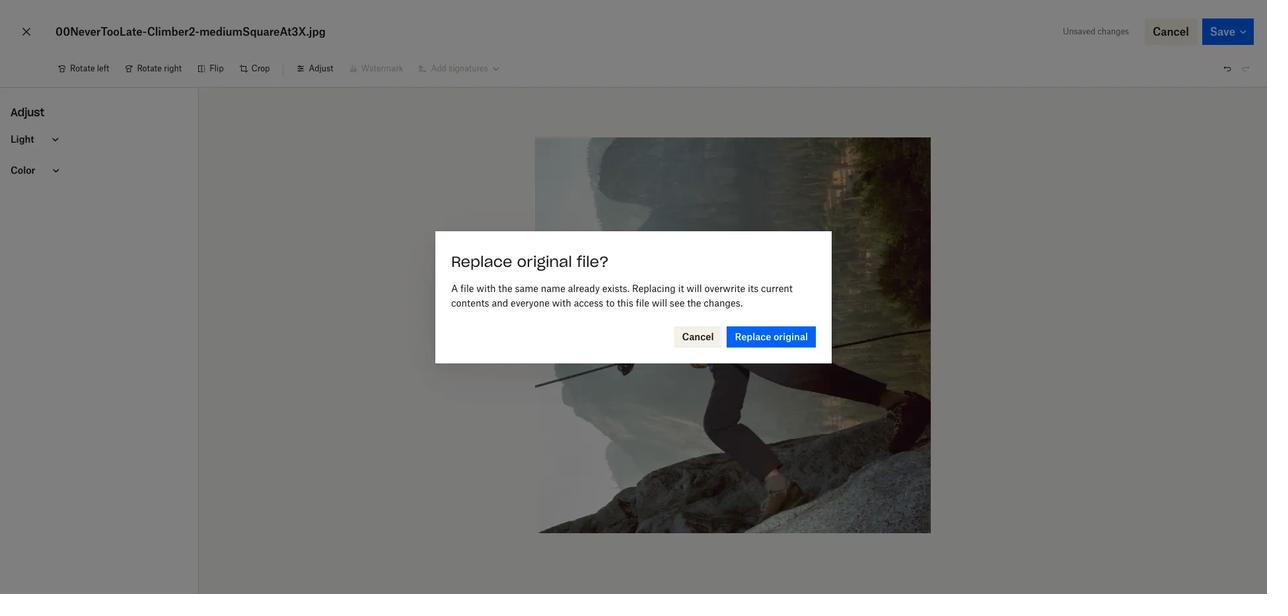 Task type: locate. For each thing, give the bounding box(es) containing it.
replace original
[[735, 331, 808, 342]]

1 vertical spatial file
[[636, 297, 649, 308]]

1 vertical spatial replace
[[735, 331, 771, 342]]

1 vertical spatial original
[[774, 331, 808, 342]]

original inside button
[[774, 331, 808, 342]]

the
[[498, 282, 512, 294], [687, 297, 701, 308]]

will down replacing
[[652, 297, 667, 308]]

contents
[[451, 297, 489, 308]]

0 vertical spatial file
[[461, 282, 474, 294]]

will right it
[[687, 282, 702, 294]]

alert
[[959, 257, 1251, 594]]

this
[[617, 297, 633, 308]]

1 horizontal spatial the
[[687, 297, 701, 308]]

0 vertical spatial will
[[687, 282, 702, 294]]

1 vertical spatial will
[[652, 297, 667, 308]]

replace down changes.
[[735, 331, 771, 342]]

0 horizontal spatial replace
[[451, 252, 512, 271]]

the right see at right
[[687, 297, 701, 308]]

its
[[748, 282, 759, 294]]

the up and
[[498, 282, 512, 294]]

1 horizontal spatial with
[[552, 297, 571, 308]]

0 vertical spatial replace
[[451, 252, 512, 271]]

1 vertical spatial with
[[552, 297, 571, 308]]

with up and
[[477, 282, 496, 294]]

00nevertoolate-
[[56, 25, 147, 38]]

file
[[461, 282, 474, 294], [636, 297, 649, 308]]

access
[[574, 297, 604, 308]]

and
[[492, 297, 508, 308]]

replace up the a
[[451, 252, 512, 271]]

1 horizontal spatial original
[[774, 331, 808, 342]]

name
[[541, 282, 566, 294]]

replace for replace original file?
[[451, 252, 512, 271]]

0 horizontal spatial with
[[477, 282, 496, 294]]

1 vertical spatial the
[[687, 297, 701, 308]]

file right this
[[636, 297, 649, 308]]

replace original file? dialog
[[435, 231, 832, 363]]

replace inside button
[[735, 331, 771, 342]]

mediumsquareat3x.jpg
[[199, 25, 326, 38]]

0 vertical spatial the
[[498, 282, 512, 294]]

replace original button
[[727, 326, 816, 347]]

with
[[477, 282, 496, 294], [552, 297, 571, 308]]

0 vertical spatial original
[[517, 252, 572, 271]]

current
[[761, 282, 793, 294]]

same
[[515, 282, 539, 294]]

file right the a
[[461, 282, 474, 294]]

original down current
[[774, 331, 808, 342]]

already
[[568, 282, 600, 294]]

0 vertical spatial with
[[477, 282, 496, 294]]

will
[[687, 282, 702, 294], [652, 297, 667, 308]]

replace
[[451, 252, 512, 271], [735, 331, 771, 342]]

a
[[451, 282, 458, 294]]

original
[[517, 252, 572, 271], [774, 331, 808, 342]]

original up name
[[517, 252, 572, 271]]

0 horizontal spatial original
[[517, 252, 572, 271]]

1 horizontal spatial replace
[[735, 331, 771, 342]]

with down name
[[552, 297, 571, 308]]



Task type: describe. For each thing, give the bounding box(es) containing it.
1 horizontal spatial will
[[687, 282, 702, 294]]

see
[[670, 297, 685, 308]]

original for replace original
[[774, 331, 808, 342]]

exists.
[[602, 282, 630, 294]]

changes
[[1098, 26, 1129, 36]]

replace for replace original
[[735, 331, 771, 342]]

cancel
[[682, 331, 714, 342]]

changes.
[[704, 297, 743, 308]]

00nevertoolate-climber2-mediumsquareat3x.jpg
[[56, 25, 326, 38]]

file?
[[577, 252, 609, 271]]

climber2-
[[147, 25, 199, 38]]

to
[[606, 297, 615, 308]]

cancel button
[[674, 326, 722, 347]]

it
[[678, 282, 684, 294]]

unsaved changes
[[1063, 26, 1129, 36]]

adjust
[[11, 106, 44, 119]]

overwrite
[[705, 282, 746, 294]]

0 horizontal spatial file
[[461, 282, 474, 294]]

original for replace original file?
[[517, 252, 572, 271]]

close image
[[19, 21, 34, 42]]

1 horizontal spatial file
[[636, 297, 649, 308]]

unsaved
[[1063, 26, 1096, 36]]

everyone
[[511, 297, 550, 308]]

0 horizontal spatial the
[[498, 282, 512, 294]]

replacing
[[632, 282, 676, 294]]

replace original file?
[[451, 252, 609, 271]]

0 horizontal spatial will
[[652, 297, 667, 308]]

a file with the same name already exists. replacing it will overwrite its current contents and everyone with access to this file will see the changes.
[[451, 282, 793, 308]]



Task type: vqa. For each thing, say whether or not it's contained in the screenshot.
It
yes



